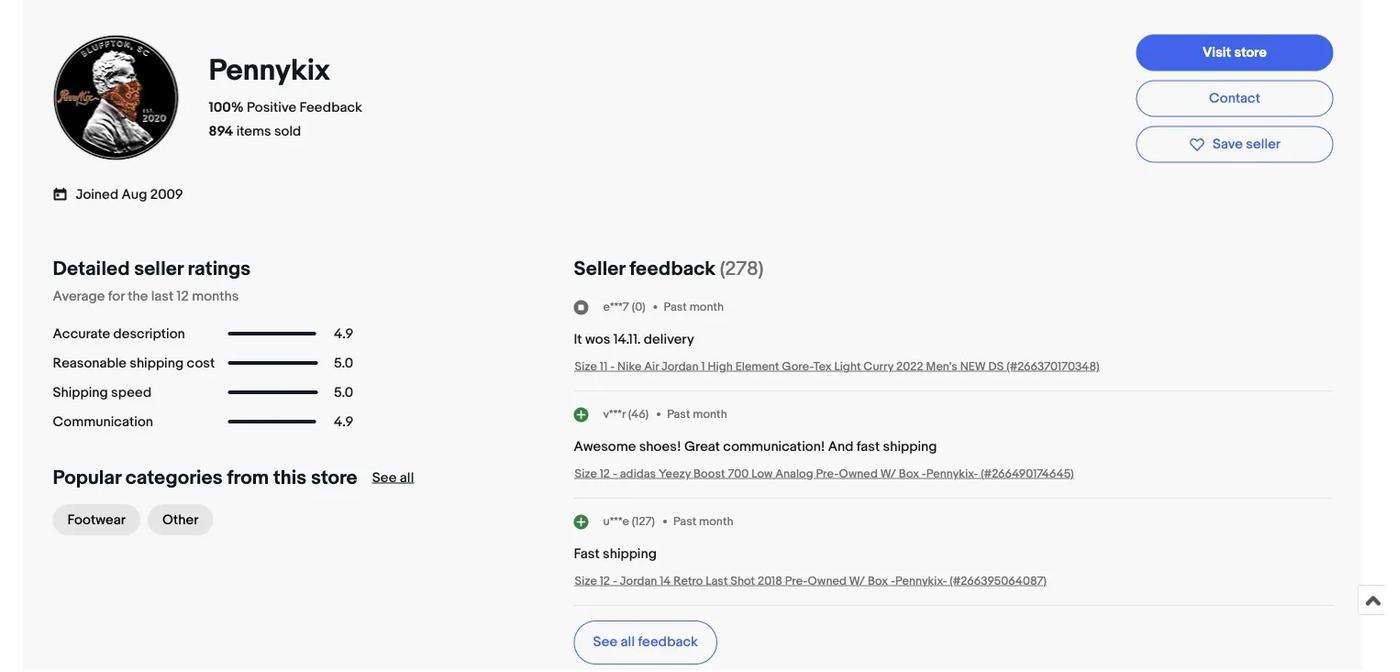 Task type: locate. For each thing, give the bounding box(es) containing it.
owned
[[839, 467, 878, 481], [808, 574, 847, 589]]

0 vertical spatial 12
[[177, 288, 189, 305]]

2 4.9 from the top
[[334, 414, 354, 430]]

men's
[[926, 360, 958, 374]]

- for wos
[[610, 360, 615, 374]]

1 vertical spatial month
[[693, 408, 727, 422]]

4.9
[[334, 326, 354, 342], [334, 414, 354, 430]]

1 vertical spatial pennykix-
[[896, 574, 947, 589]]

footwear link
[[53, 505, 140, 536]]

retro
[[674, 574, 703, 589]]

1 horizontal spatial see
[[593, 634, 618, 651]]

past for 14.11.
[[664, 300, 687, 314]]

month
[[690, 300, 724, 314], [693, 408, 727, 422], [699, 515, 734, 529]]

shipping down u***e (127) in the left of the page
[[603, 546, 657, 562]]

last
[[151, 288, 174, 305]]

0 vertical spatial box
[[899, 467, 919, 481]]

month for delivery
[[690, 300, 724, 314]]

0 vertical spatial shipping
[[130, 355, 184, 372]]

month down the boost
[[699, 515, 734, 529]]

1 horizontal spatial w/
[[881, 467, 896, 481]]

0 vertical spatial pre-
[[816, 467, 839, 481]]

2022
[[896, 360, 924, 374]]

pennykix- left (#266490174645)
[[927, 467, 978, 481]]

past month
[[664, 300, 724, 314], [667, 408, 727, 422], [674, 515, 734, 529]]

it
[[574, 331, 582, 348]]

see all link
[[372, 470, 414, 486]]

0 vertical spatial size
[[575, 360, 597, 374]]

see all feedback link
[[574, 621, 717, 665]]

12 down awesome
[[600, 467, 610, 481]]

0 horizontal spatial see
[[372, 470, 397, 486]]

reasonable shipping cost
[[53, 355, 215, 372]]

0 vertical spatial see
[[372, 470, 397, 486]]

0 vertical spatial month
[[690, 300, 724, 314]]

size for fast
[[575, 574, 597, 589]]

pre- right 2018
[[785, 574, 808, 589]]

wos
[[585, 331, 610, 348]]

seller right save
[[1246, 136, 1281, 153]]

0 vertical spatial feedback
[[630, 257, 716, 281]]

0 vertical spatial pennykix-
[[927, 467, 978, 481]]

5.0 for shipping speed
[[334, 384, 353, 401]]

2 vertical spatial shipping
[[603, 546, 657, 562]]

1 vertical spatial past
[[667, 408, 690, 422]]

seller
[[1246, 136, 1281, 153], [134, 257, 183, 281]]

owned right 2018
[[808, 574, 847, 589]]

box for fast shipping
[[868, 574, 888, 589]]

pennykix
[[209, 53, 330, 89]]

2 5.0 from the top
[[334, 384, 353, 401]]

size 12 - jordan 14 retro last shot 2018 pre-owned w/ box -pennykix- (#266395064087) link
[[575, 574, 1047, 589]]

w/
[[881, 467, 896, 481], [850, 574, 865, 589]]

0 horizontal spatial pre-
[[785, 574, 808, 589]]

size
[[575, 360, 597, 374], [575, 467, 597, 481], [575, 574, 597, 589]]

1 vertical spatial pre-
[[785, 574, 808, 589]]

1 horizontal spatial pre-
[[816, 467, 839, 481]]

0 horizontal spatial box
[[868, 574, 888, 589]]

0 horizontal spatial all
[[400, 470, 414, 486]]

adidas
[[620, 467, 656, 481]]

0 vertical spatial jordan
[[662, 360, 699, 374]]

0 vertical spatial past month
[[664, 300, 724, 314]]

footwear
[[67, 512, 126, 529]]

feedback
[[300, 100, 362, 116]]

2009
[[150, 187, 183, 203]]

element
[[736, 360, 779, 374]]

jordan left 1
[[662, 360, 699, 374]]

sold
[[274, 123, 301, 140]]

size 11 - nike air jordan 1 high element gore-tex light curry 2022 men's new ds (#266370170348) link
[[575, 360, 1100, 374]]

feedback down 14
[[638, 634, 698, 651]]

gore-
[[782, 360, 814, 374]]

1 vertical spatial past month
[[667, 408, 727, 422]]

0 horizontal spatial store
[[311, 466, 358, 490]]

size for awesome
[[575, 467, 597, 481]]

shipping right fast
[[883, 439, 937, 455]]

14.11.
[[614, 331, 641, 348]]

0 horizontal spatial jordan
[[620, 574, 657, 589]]

1 vertical spatial jordan
[[620, 574, 657, 589]]

store right visit
[[1235, 44, 1267, 60]]

month up "great"
[[693, 408, 727, 422]]

visit
[[1203, 44, 1231, 60]]

1 horizontal spatial jordan
[[662, 360, 699, 374]]

pre-
[[816, 467, 839, 481], [785, 574, 808, 589]]

1 horizontal spatial box
[[899, 467, 919, 481]]

1 horizontal spatial store
[[1235, 44, 1267, 60]]

0 vertical spatial past
[[664, 300, 687, 314]]

2018
[[758, 574, 783, 589]]

month up 'delivery'
[[690, 300, 724, 314]]

past up shoes!
[[667, 408, 690, 422]]

see for see all
[[372, 470, 397, 486]]

seller inside button
[[1246, 136, 1281, 153]]

1 vertical spatial 4.9
[[334, 414, 354, 430]]

categories
[[126, 466, 223, 490]]

low
[[752, 467, 773, 481]]

e***7
[[603, 300, 629, 314]]

0 vertical spatial 4.9
[[334, 326, 354, 342]]

size 12 - adidas yeezy boost 700 low analog pre-owned w/ box -pennykix- (#266490174645) link
[[575, 467, 1074, 481]]

see
[[372, 470, 397, 486], [593, 634, 618, 651]]

1 vertical spatial seller
[[134, 257, 183, 281]]

size for it
[[575, 360, 597, 374]]

shipping down description
[[130, 355, 184, 372]]

1 vertical spatial box
[[868, 574, 888, 589]]

past month for communication!
[[667, 408, 727, 422]]

1 horizontal spatial shipping
[[603, 546, 657, 562]]

size left "11" at the bottom
[[575, 360, 597, 374]]

past month down the boost
[[674, 515, 734, 529]]

1 vertical spatial shipping
[[883, 439, 937, 455]]

4.9 for communication
[[334, 414, 354, 430]]

1 vertical spatial feedback
[[638, 634, 698, 651]]

2 size from the top
[[575, 467, 597, 481]]

-
[[610, 360, 615, 374], [613, 467, 617, 481], [922, 467, 927, 481], [613, 574, 617, 589], [891, 574, 896, 589]]

12 down fast shipping
[[600, 574, 610, 589]]

pre- down and on the bottom right of page
[[816, 467, 839, 481]]

0 horizontal spatial seller
[[134, 257, 183, 281]]

1 vertical spatial see
[[593, 634, 618, 651]]

1 vertical spatial store
[[311, 466, 358, 490]]

the
[[128, 288, 148, 305]]

1 size from the top
[[575, 360, 597, 374]]

high
[[708, 360, 733, 374]]

all inside see all feedback link
[[621, 634, 635, 651]]

save seller button
[[1136, 126, 1334, 163]]

visit store
[[1203, 44, 1267, 60]]

all for see all
[[400, 470, 414, 486]]

12 right last
[[177, 288, 189, 305]]

pennykix-
[[927, 467, 978, 481], [896, 574, 947, 589]]

12
[[177, 288, 189, 305], [600, 467, 610, 481], [600, 574, 610, 589]]

0 vertical spatial all
[[400, 470, 414, 486]]

1 horizontal spatial seller
[[1246, 136, 1281, 153]]

fast
[[574, 546, 600, 562]]

1 horizontal spatial all
[[621, 634, 635, 651]]

1 4.9 from the top
[[334, 326, 354, 342]]

shipping
[[130, 355, 184, 372], [883, 439, 937, 455], [603, 546, 657, 562]]

1 vertical spatial size
[[575, 467, 597, 481]]

store right this
[[311, 466, 358, 490]]

0 vertical spatial owned
[[839, 467, 878, 481]]

past for great
[[667, 408, 690, 422]]

seller up last
[[134, 257, 183, 281]]

0 horizontal spatial shipping
[[130, 355, 184, 372]]

4.9 for accurate description
[[334, 326, 354, 342]]

past month up 'delivery'
[[664, 300, 724, 314]]

past month up "great"
[[667, 408, 727, 422]]

size down fast
[[575, 574, 597, 589]]

1
[[701, 360, 705, 374]]

1 vertical spatial all
[[621, 634, 635, 651]]

see inside see all feedback link
[[593, 634, 618, 651]]

1 vertical spatial owned
[[808, 574, 847, 589]]

ds
[[989, 360, 1004, 374]]

past right (127)
[[674, 515, 697, 529]]

past up 'delivery'
[[664, 300, 687, 314]]

feedback
[[630, 257, 716, 281], [638, 634, 698, 651]]

2 vertical spatial 12
[[600, 574, 610, 589]]

jordan left 14
[[620, 574, 657, 589]]

0 horizontal spatial w/
[[850, 574, 865, 589]]

- for shipping
[[613, 574, 617, 589]]

1 vertical spatial w/
[[850, 574, 865, 589]]

11
[[600, 360, 608, 374]]

feedback up (0)
[[630, 257, 716, 281]]

2 vertical spatial past
[[674, 515, 697, 529]]

seller
[[574, 257, 625, 281]]

1 vertical spatial 12
[[600, 467, 610, 481]]

store
[[1235, 44, 1267, 60], [311, 466, 358, 490]]

owned down fast
[[839, 467, 878, 481]]

other link
[[148, 505, 213, 536]]

shoes!
[[639, 439, 681, 455]]

average
[[53, 288, 105, 305]]

box
[[899, 467, 919, 481], [868, 574, 888, 589]]

0 vertical spatial 5.0
[[334, 355, 353, 372]]

0 vertical spatial seller
[[1246, 136, 1281, 153]]

pennykix- left (#266395064087) on the right bottom of the page
[[896, 574, 947, 589]]

shot
[[731, 574, 755, 589]]

size down awesome
[[575, 467, 597, 481]]

(#266395064087)
[[950, 574, 1047, 589]]

3 size from the top
[[575, 574, 597, 589]]

curry
[[864, 360, 894, 374]]

0 vertical spatial w/
[[881, 467, 896, 481]]

other
[[162, 512, 199, 529]]

1 vertical spatial 5.0
[[334, 384, 353, 401]]

from
[[227, 466, 269, 490]]

owned for awesome shoes! great communication! and fast shipping
[[839, 467, 878, 481]]

0 vertical spatial store
[[1235, 44, 1267, 60]]

1 5.0 from the top
[[334, 355, 353, 372]]

2 vertical spatial size
[[575, 574, 597, 589]]



Task type: describe. For each thing, give the bounding box(es) containing it.
size 12 - jordan 14 retro last shot 2018 pre-owned w/ box -pennykix- (#266395064087)
[[575, 574, 1047, 589]]

save seller
[[1213, 136, 1281, 153]]

shipping speed
[[53, 384, 152, 401]]

w/ for awesome shoes! great communication! and fast shipping
[[881, 467, 896, 481]]

detailed
[[53, 257, 130, 281]]

(#266370170348)
[[1007, 360, 1100, 374]]

pre- for fast shipping
[[785, 574, 808, 589]]

delivery
[[644, 331, 694, 348]]

(0)
[[632, 300, 646, 314]]

(#266490174645)
[[981, 467, 1074, 481]]

boost
[[694, 467, 725, 481]]

joined
[[76, 187, 119, 203]]

it wos 14.11. delivery
[[574, 331, 694, 348]]

description
[[113, 326, 185, 342]]

14
[[660, 574, 671, 589]]

12 for awesome
[[600, 467, 610, 481]]

positive
[[247, 100, 296, 116]]

nike
[[618, 360, 642, 374]]

2 vertical spatial month
[[699, 515, 734, 529]]

2 horizontal spatial shipping
[[883, 439, 937, 455]]

store inside 'link'
[[1235, 44, 1267, 60]]

(278)
[[720, 257, 764, 281]]

see all feedback
[[593, 634, 698, 651]]

size 12 - adidas yeezy boost 700 low analog pre-owned w/ box -pennykix- (#266490174645)
[[575, 467, 1074, 481]]

seller for save
[[1246, 136, 1281, 153]]

text__icon wrapper image
[[53, 185, 76, 202]]

shipping for reasonable shipping cost
[[130, 355, 184, 372]]

u***e
[[603, 515, 629, 529]]

w/ for fast shipping
[[850, 574, 865, 589]]

contact
[[1209, 90, 1261, 106]]

this
[[273, 466, 307, 490]]

past month for delivery
[[664, 300, 724, 314]]

and
[[828, 439, 854, 455]]

accurate
[[53, 326, 110, 342]]

shipping
[[53, 384, 108, 401]]

aug
[[122, 187, 147, 203]]

pre- for awesome shoes! great communication! and fast shipping
[[816, 467, 839, 481]]

v***r
[[603, 408, 626, 422]]

awesome
[[574, 439, 636, 455]]

detailed seller ratings
[[53, 257, 251, 281]]

air
[[644, 360, 659, 374]]

communication
[[53, 414, 153, 430]]

fast
[[857, 439, 880, 455]]

(46)
[[628, 408, 649, 422]]

100% positive feedback 894 items sold
[[209, 100, 362, 140]]

communication!
[[723, 439, 825, 455]]

save
[[1213, 136, 1243, 153]]

owned for fast shipping
[[808, 574, 847, 589]]

u***e (127)
[[603, 515, 655, 529]]

5.0 for reasonable shipping cost
[[334, 355, 353, 372]]

(127)
[[632, 515, 655, 529]]

month for communication!
[[693, 408, 727, 422]]

box for awesome shoes! great communication! and fast shipping
[[899, 467, 919, 481]]

pennykix- for fast shipping
[[896, 574, 947, 589]]

speed
[[111, 384, 152, 401]]

pennykix link
[[209, 53, 337, 89]]

pennykix- for awesome shoes! great communication! and fast shipping
[[927, 467, 978, 481]]

all for see all feedback
[[621, 634, 635, 651]]

seller for detailed
[[134, 257, 183, 281]]

see for see all feedback
[[593, 634, 618, 651]]

popular
[[53, 466, 121, 490]]

pennykix image
[[52, 34, 180, 161]]

popular categories from this store
[[53, 466, 358, 490]]

12 for fast
[[600, 574, 610, 589]]

fast shipping
[[574, 546, 657, 562]]

accurate description
[[53, 326, 185, 342]]

new
[[960, 360, 986, 374]]

awesome shoes! great communication! and fast shipping
[[574, 439, 937, 455]]

for
[[108, 288, 125, 305]]

contact link
[[1136, 80, 1334, 117]]

light
[[834, 360, 861, 374]]

tex
[[814, 360, 832, 374]]

see all
[[372, 470, 414, 486]]

shipping for fast shipping
[[603, 546, 657, 562]]

v***r (46)
[[603, 408, 649, 422]]

- for shoes!
[[613, 467, 617, 481]]

cost
[[187, 355, 215, 372]]

items
[[236, 123, 271, 140]]

joined aug 2009
[[76, 187, 183, 203]]

great
[[684, 439, 720, 455]]

visit store link
[[1136, 34, 1334, 71]]

100%
[[209, 100, 244, 116]]

analog
[[776, 467, 814, 481]]

seller feedback (278)
[[574, 257, 764, 281]]

ratings
[[188, 257, 251, 281]]

700
[[728, 467, 749, 481]]

average for the last 12 months
[[53, 288, 239, 305]]

2 vertical spatial past month
[[674, 515, 734, 529]]

e***7 (0)
[[603, 300, 646, 314]]



Task type: vqa. For each thing, say whether or not it's contained in the screenshot.
the left See
yes



